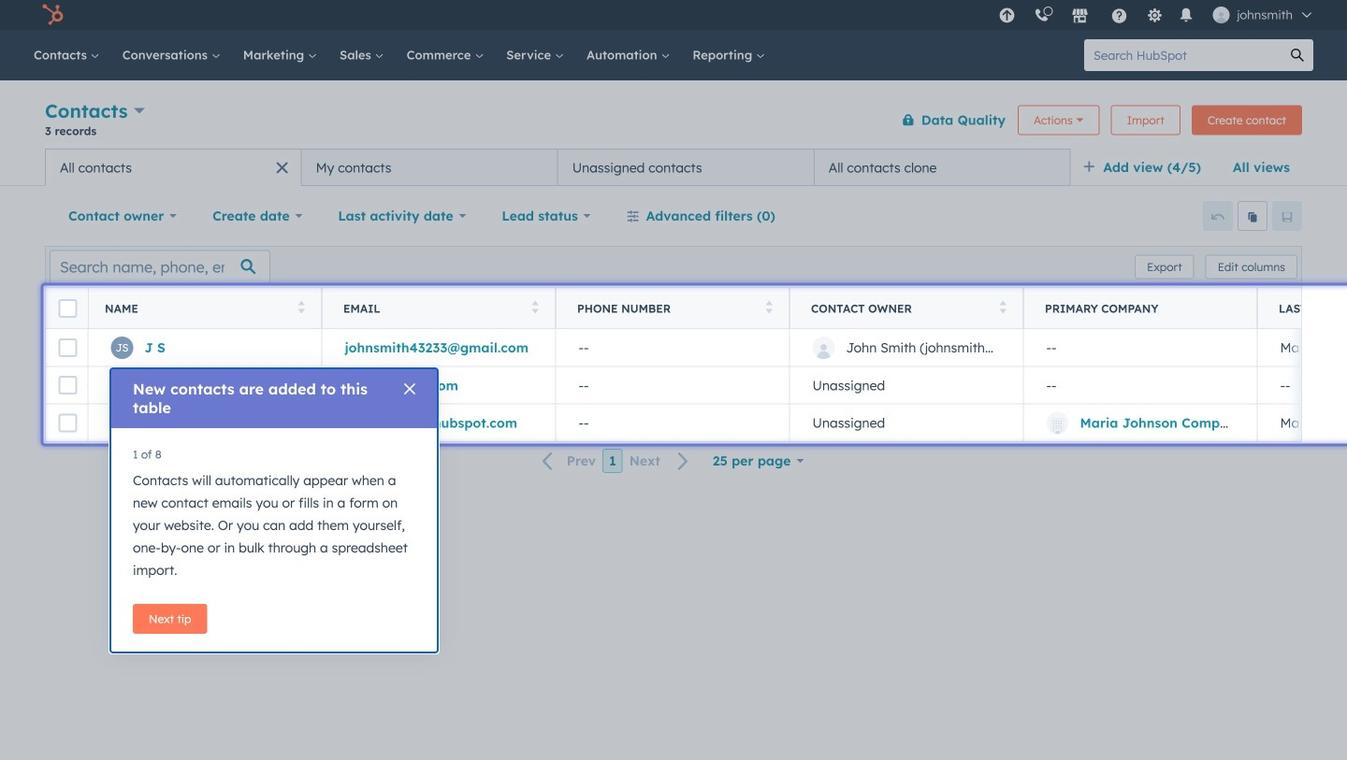 Task type: describe. For each thing, give the bounding box(es) containing it.
Search name, phone, email addresses, or company search field
[[50, 250, 270, 284]]

4 press to sort. element from the left
[[1000, 301, 1007, 317]]

press to sort. image for first press to sort. element from the left
[[298, 301, 305, 314]]

2 press to sort. element from the left
[[532, 301, 539, 317]]

pagination navigation
[[531, 449, 701, 474]]

marketplaces image
[[1072, 8, 1089, 25]]

3 press to sort. element from the left
[[766, 301, 773, 317]]

close image
[[404, 384, 416, 395]]

1 press to sort. element from the left
[[298, 301, 305, 317]]



Task type: vqa. For each thing, say whether or not it's contained in the screenshot.
menu
yes



Task type: locate. For each thing, give the bounding box(es) containing it.
press to sort. element
[[298, 301, 305, 317], [532, 301, 539, 317], [766, 301, 773, 317], [1000, 301, 1007, 317]]

0 horizontal spatial press to sort. image
[[298, 301, 305, 314]]

1 horizontal spatial press to sort. image
[[532, 301, 539, 314]]

menu
[[990, 0, 1325, 30]]

banner
[[45, 96, 1303, 149]]

press to sort. image
[[298, 301, 305, 314], [532, 301, 539, 314]]

press to sort. image
[[766, 301, 773, 314], [1000, 301, 1007, 314]]

2 press to sort. image from the left
[[532, 301, 539, 314]]

press to sort. image for third press to sort. element from the right
[[532, 301, 539, 314]]

john smith image
[[1213, 7, 1230, 23]]

1 press to sort. image from the left
[[298, 301, 305, 314]]

1 press to sort. image from the left
[[766, 301, 773, 314]]

2 press to sort. image from the left
[[1000, 301, 1007, 314]]

Search HubSpot search field
[[1085, 39, 1282, 71]]

column header
[[1024, 288, 1259, 329]]

1 horizontal spatial press to sort. image
[[1000, 301, 1007, 314]]

0 horizontal spatial press to sort. image
[[766, 301, 773, 314]]



